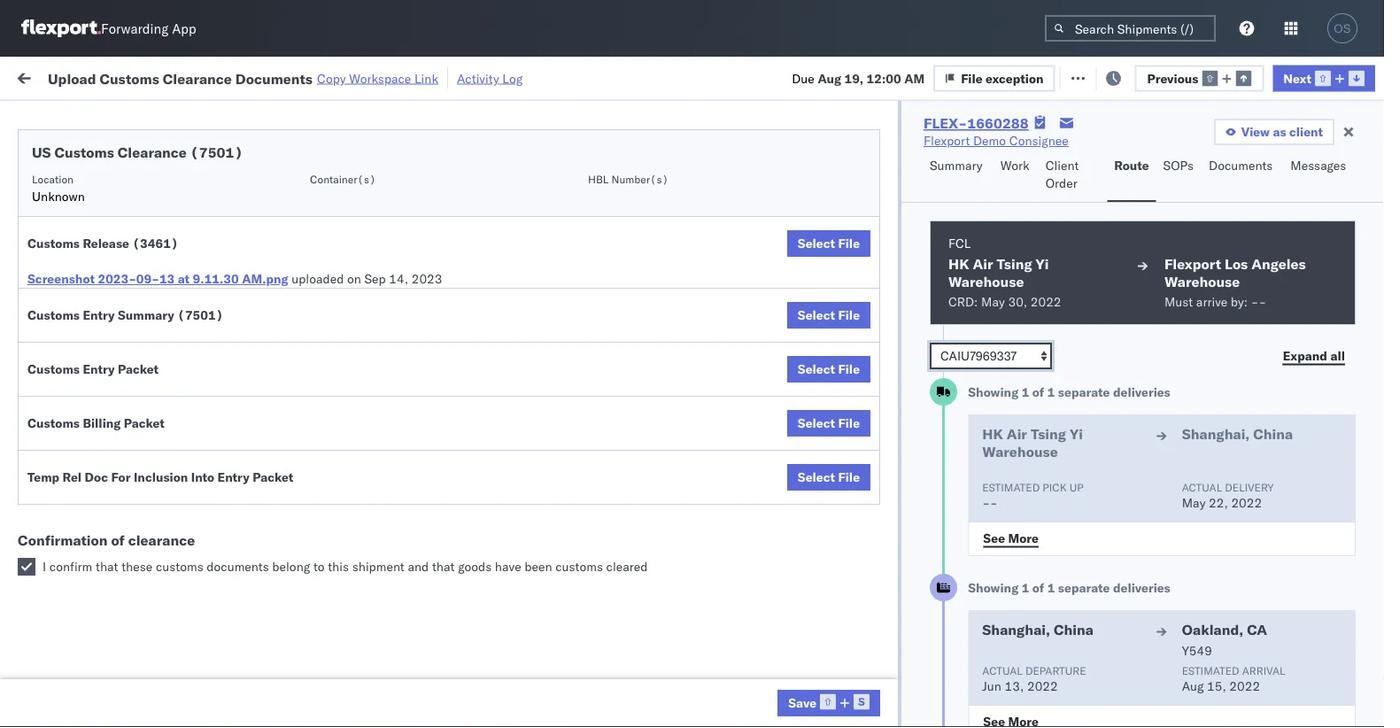 Task type: describe. For each thing, give the bounding box(es) containing it.
1 integration from the top
[[772, 606, 833, 622]]

2 hlxu8034992 from the top
[[1279, 255, 1366, 271]]

consignee for bookings test consignee
[[854, 567, 913, 583]]

1 4, from the top
[[402, 178, 414, 193]]

1 11:59 from the top
[[285, 178, 320, 193]]

import
[[149, 69, 189, 84]]

activity log
[[457, 70, 523, 86]]

8 resize handle column header from the left
[[1176, 137, 1197, 727]]

forwarding
[[101, 20, 169, 37]]

flex-1889466 for schedule pickup from los angeles, ca
[[978, 411, 1070, 427]]

4 nov from the top
[[376, 294, 399, 310]]

work
[[51, 64, 96, 89]]

5 flex-1846748 from the top
[[978, 333, 1070, 349]]

1 that from the left
[[96, 559, 118, 574]]

3 ceau7522281, from the top
[[1091, 294, 1182, 310]]

1 horizontal spatial shanghai, china
[[1182, 425, 1293, 443]]

delivery
[[1225, 480, 1274, 494]]

container numbers button
[[1082, 134, 1180, 166]]

09-
[[136, 271, 159, 286]]

warehouse up "crd: may 30, 2022" on the top of the page
[[948, 273, 1024, 290]]

1 lhuu7894563, from the top
[[1091, 411, 1182, 426]]

11:59 pm pdt, nov 4, 2022 for fourth schedule pickup from los angeles, ca link from the bottom of the page
[[285, 333, 448, 349]]

pm for schedule delivery appointment link corresponding to third 'schedule delivery appointment' 'button'
[[323, 450, 342, 466]]

sep
[[364, 271, 386, 286]]

mbl/mawb numbers
[[1206, 145, 1314, 158]]

3 schedule pickup from los angeles, ca from the top
[[41, 324, 239, 357]]

1 uetu5238478 from the top
[[1186, 411, 1272, 426]]

pickup for 1st schedule pickup from los angeles, ca button from the top
[[96, 207, 135, 222]]

1 resize handle column header from the left
[[253, 137, 275, 727]]

expand
[[1283, 348, 1328, 363]]

schedule delivery appointment for schedule delivery appointment link corresponding to second 'schedule delivery appointment' 'button' from the bottom
[[41, 294, 218, 309]]

upload for upload customs clearance documents copy workspace link
[[48, 69, 96, 87]]

flex-1893174
[[978, 567, 1070, 583]]

flex-1660288
[[924, 114, 1029, 132]]

0 horizontal spatial hk
[[948, 255, 969, 273]]

3 schedule pickup from los angeles, ca button from the top
[[41, 323, 252, 360]]

save
[[788, 695, 817, 710]]

unknown
[[32, 189, 85, 204]]

1 vertical spatial tsing
[[1031, 425, 1066, 443]]

9 resize handle column header from the left
[[1352, 137, 1374, 727]]

belong
[[272, 559, 310, 574]]

0 vertical spatial yi
[[1036, 255, 1049, 273]]

customs inside upload customs clearance documents
[[84, 363, 134, 378]]

1 vertical spatial by:
[[1231, 294, 1248, 310]]

sops
[[1163, 158, 1194, 173]]

container(s)
[[310, 172, 376, 186]]

1 lagerfeld from the top
[[950, 606, 1003, 622]]

1 vertical spatial hk
[[982, 425, 1003, 443]]

forwarding app link
[[21, 19, 196, 37]]

nov for 6th schedule pickup from los angeles, ca link from the bottom
[[376, 217, 399, 232]]

3 ceau7522281, hlxu6269489, hlxu8034992 from the top
[[1091, 294, 1366, 310]]

cleared
[[606, 559, 648, 574]]

9 schedule from the top
[[41, 674, 93, 690]]

pickup for 4th schedule pickup from los angeles, ca button from the bottom
[[96, 324, 135, 339]]

release
[[83, 236, 129, 251]]

2022 inside actual departure jun 13, 2022
[[1027, 678, 1058, 694]]

see
[[983, 530, 1005, 546]]

pick
[[1043, 480, 1067, 494]]

more
[[1008, 530, 1039, 546]]

upload customs clearance documents
[[41, 363, 194, 396]]

screenshot
[[27, 271, 95, 286]]

5 schedule pickup from los angeles, ca link from the top
[[41, 557, 252, 592]]

os
[[1334, 22, 1351, 35]]

7 resize handle column header from the left
[[1061, 137, 1082, 727]]

select file button for customs entry summary (7501)
[[787, 302, 871, 329]]

1 vertical spatial of
[[111, 531, 125, 549]]

Search Shipments (/) text field
[[1045, 15, 1216, 42]]

west
[[827, 684, 855, 700]]

uetu5238478 for 4:00 pm pst, dec 23, 2022
[[1186, 489, 1272, 504]]

view as client
[[1241, 124, 1323, 139]]

delivery for second 'schedule delivery appointment' 'button' from the bottom
[[96, 294, 142, 309]]

0 horizontal spatial 13,
[[402, 450, 421, 466]]

select for temp rel doc for inclusion into entry packet
[[798, 469, 835, 485]]

ceau7522281, for fifth schedule pickup from los angeles, ca link from the bottom of the page
[[1091, 255, 1182, 271]]

5 schedule pickup from los angeles, ca button from the top
[[41, 557, 252, 594]]

app
[[172, 20, 196, 37]]

filtered by:
[[18, 108, 81, 124]]

customs up screenshot
[[27, 236, 80, 251]]

i confirm that these customs documents belong to this shipment and that goods have been customs cleared
[[43, 559, 648, 574]]

arrival
[[1242, 664, 1286, 677]]

4 4, from the top
[[402, 294, 414, 310]]

1 horizontal spatial file exception
[[1082, 69, 1165, 84]]

5 resize handle column header from the left
[[742, 137, 763, 727]]

angeles
[[1252, 255, 1306, 273]]

Search Work text field
[[789, 63, 982, 90]]

select file button for customs release (3461)
[[787, 230, 871, 257]]

1 horizontal spatial yi
[[1070, 425, 1083, 443]]

actual for may
[[1182, 480, 1222, 494]]

deliveries for oakland, ca
[[1113, 580, 1171, 596]]

this
[[328, 559, 349, 574]]

0 vertical spatial may
[[981, 294, 1005, 310]]

1 schedule pickup from los angeles, ca button from the top
[[41, 206, 252, 243]]

2 resize handle column header from the left
[[450, 137, 471, 727]]

4 resize handle column header from the left
[[627, 137, 648, 727]]

los for confirm pickup from los angeles, ca 'link'
[[160, 480, 180, 495]]

previous button
[[1135, 65, 1264, 91]]

confirmation of clearance
[[18, 531, 195, 549]]

documents button
[[1202, 150, 1284, 202]]

12:00
[[867, 70, 901, 86]]

pm for fourth schedule pickup from los angeles, ca link from the bottom of the page
[[323, 333, 342, 349]]

mbl/mawb numbers button
[[1197, 141, 1384, 159]]

1 ceau7522281, hlxu6269489, hlxu8034992 from the top
[[1091, 216, 1366, 232]]

3 test123456 from the top
[[1206, 294, 1281, 310]]

1 abcdefg78456546 from the top
[[1206, 411, 1325, 427]]

1846748 for 4th schedule pickup from los angeles, ca button from the bottom
[[1016, 333, 1070, 349]]

bookings
[[772, 567, 824, 583]]

(7501) for us customs clearance (7501)
[[190, 143, 243, 161]]

pm for 6th schedule pickup from los angeles, ca link from the bottom
[[323, 217, 342, 232]]

have
[[495, 559, 521, 574]]

copy workspace link button
[[317, 70, 438, 86]]

clearance for upload customs clearance documents copy workspace link
[[163, 69, 232, 87]]

select file button for customs billing packet
[[787, 410, 871, 437]]

2 ocean fcl from the top
[[542, 217, 604, 232]]

confirm
[[49, 559, 92, 574]]

angeles, inside the "confirm pickup from los angeles, ca"
[[183, 480, 232, 495]]

1 schedule from the top
[[41, 177, 93, 192]]

next
[[1284, 70, 1312, 86]]

screenshot 2023-09-13 at 9.11.30 am.png uploaded on sep 14, 2023
[[27, 271, 442, 286]]

1 account from the top
[[863, 606, 910, 622]]

0 vertical spatial shanghai,
[[1182, 425, 1250, 443]]

customs up customs billing packet
[[27, 361, 80, 377]]

rel
[[63, 469, 82, 485]]

3 schedule delivery appointment button from the top
[[41, 449, 218, 468]]

4 pdt, from the top
[[345, 294, 373, 310]]

estimated pick up --
[[982, 480, 1084, 511]]

copy
[[317, 70, 346, 86]]

7 11:59 from the top
[[285, 567, 320, 583]]

select for customs entry packet
[[798, 361, 835, 377]]

0 horizontal spatial exception
[[986, 70, 1044, 86]]

container
[[1091, 138, 1138, 151]]

2 lagerfeld from the top
[[950, 645, 1003, 661]]

2 that from the left
[[432, 559, 455, 574]]

risk
[[366, 69, 386, 84]]

hbl
[[588, 172, 609, 186]]

into
[[191, 469, 214, 485]]

client
[[1289, 124, 1323, 139]]

1 lhuu7894563, uetu5238478 from the top
[[1091, 411, 1272, 426]]

vandelay
[[772, 684, 823, 700]]

confirm pickup from los angeles, ca
[[41, 480, 232, 513]]

select for customs release (3461)
[[798, 236, 835, 251]]

5 schedule pickup from los angeles, ca from the top
[[41, 557, 239, 591]]

schedule delivery appointment for schedule delivery appointment link corresponding to third 'schedule delivery appointment' 'button'
[[41, 449, 218, 465]]

ca for 6th schedule pickup from los angeles, ca link from the bottom
[[41, 225, 58, 240]]

los for 4th schedule pickup from los angeles, ca link from the top of the page
[[167, 402, 187, 417]]

link
[[414, 70, 438, 86]]

oakland,
[[1182, 621, 1244, 639]]

1 integration test account - karl lagerfeld from the top
[[772, 606, 1003, 622]]

save button
[[778, 690, 880, 716]]

4 11:59 pm pdt, nov 4, 2022 from the top
[[285, 294, 448, 310]]

uploaded
[[292, 271, 344, 286]]

up
[[1070, 480, 1084, 494]]

appointment for second 'schedule delivery appointment' 'button' from the bottom
[[145, 294, 218, 309]]

4 flex-1846748 from the top
[[978, 294, 1070, 310]]

2 schedule pickup from los angeles, ca from the top
[[41, 246, 239, 279]]

5 ceau7522281, hlxu6269489, hlxu8034992 from the top
[[1091, 372, 1366, 387]]

1 schedule pickup from los angeles, ca from the top
[[41, 207, 239, 240]]

6 schedule pickup from los angeles, ca button from the top
[[41, 674, 252, 711]]

3 hlxu8034992 from the top
[[1279, 294, 1366, 310]]

6 schedule pickup from los angeles, ca from the top
[[41, 674, 239, 708]]

1 vertical spatial on
[[347, 271, 361, 286]]

11:59 pm pdt, nov 4, 2022 for 6th schedule pickup from los angeles, ca link from the bottom
[[285, 217, 448, 232]]

y549
[[1182, 643, 1212, 658]]

3 pdt, from the top
[[345, 255, 373, 271]]

separate for shanghai, china
[[1058, 384, 1110, 400]]

5 11:59 from the top
[[285, 333, 320, 349]]

0 vertical spatial hk air tsing yi warehouse
[[948, 255, 1049, 290]]

msdu7304509
[[1091, 567, 1181, 582]]

fcl for 1st schedule pickup from los angeles, ca button from the top
[[582, 217, 604, 232]]

flexport. image
[[21, 19, 101, 37]]

upload customs clearance documents copy workspace link
[[48, 69, 438, 87]]

4 schedule pickup from los angeles, ca from the top
[[41, 402, 239, 435]]

messages button
[[1284, 150, 1356, 202]]

crd: may 30, 2022
[[948, 294, 1061, 310]]

customs entry summary (7501)
[[27, 307, 223, 323]]

numbers for container numbers
[[1091, 152, 1135, 165]]

2 integration test account - karl lagerfeld from the top
[[772, 645, 1003, 661]]

showing 1 of 1 separate deliveries for oakland, ca
[[968, 580, 1171, 596]]

1889466 for confirm pickup from los angeles, ca
[[1016, 489, 1070, 505]]

ca for fifth schedule pickup from los angeles, ca link from the bottom of the page
[[41, 263, 58, 279]]

documents for upload customs clearance documents
[[41, 380, 105, 396]]

workitem button
[[11, 141, 257, 159]]

1 horizontal spatial exception
[[1107, 69, 1165, 84]]

1 flex-1846748 from the top
[[978, 178, 1070, 193]]

hlxu6269489, for 6th schedule pickup from los angeles, ca link from the bottom
[[1185, 216, 1276, 232]]

abcdefg78456546 for 11:59 pm pst, dec 13, 2022
[[1206, 450, 1325, 466]]

delivery for third 'schedule delivery appointment' 'button'
[[96, 449, 142, 465]]

2 flex-1846748 from the top
[[978, 217, 1070, 232]]

205 on track
[[407, 69, 479, 84]]

customs down forwarding
[[100, 69, 159, 87]]

los for fifth schedule pickup from los angeles, ca link from the bottom of the page
[[167, 246, 187, 261]]

lhuu7894563, for 11:59 pm pst, dec 13, 2022
[[1091, 450, 1182, 465]]

delivery for confirm delivery button
[[89, 527, 135, 543]]

ca for 4th schedule pickup from los angeles, ca link from the top of the page
[[41, 419, 58, 435]]

0 horizontal spatial shanghai, china
[[982, 621, 1094, 639]]

location
[[32, 172, 74, 186]]

1 hlxu8034992 from the top
[[1279, 216, 1366, 232]]

0 horizontal spatial at
[[178, 271, 190, 286]]

os button
[[1322, 8, 1363, 49]]

759
[[325, 69, 348, 84]]

departure
[[1025, 664, 1086, 677]]

0 horizontal spatial china
[[1054, 621, 1094, 639]]

3 ocean fcl from the top
[[542, 333, 604, 349]]

pst, for 13,
[[345, 450, 372, 466]]

2 integration from the top
[[772, 645, 833, 661]]

test123456 for fifth schedule pickup from los angeles, ca link from the bottom of the page
[[1206, 255, 1281, 271]]

--
[[1206, 684, 1222, 700]]

inclusion
[[134, 469, 188, 485]]

packet for customs billing packet
[[124, 415, 165, 431]]

2022 inside 'actual delivery may 22, 2022'
[[1231, 495, 1262, 511]]

upload customs clearance documents button
[[41, 362, 252, 399]]

flexport for flexport los angeles warehouse
[[1164, 255, 1221, 273]]

file for customs entry packet
[[838, 361, 860, 377]]

2 ceau7522281, hlxu6269489, hlxu8034992 from the top
[[1091, 255, 1366, 271]]

3 11:59 from the top
[[285, 255, 320, 271]]

2 pdt, from the top
[[345, 217, 373, 232]]

may inside 'actual delivery may 22, 2022'
[[1182, 495, 1206, 511]]

1 11:59 pm pdt, nov 4, 2022 from the top
[[285, 178, 448, 193]]

previous
[[1147, 70, 1199, 86]]

0 vertical spatial on
[[433, 69, 447, 84]]

entry for packet
[[83, 361, 115, 377]]

documents for upload customs clearance documents copy workspace link
[[235, 69, 313, 87]]

13, inside actual departure jun 13, 2022
[[1005, 678, 1024, 694]]

(7501) for customs entry summary (7501)
[[177, 307, 223, 323]]

205
[[407, 69, 430, 84]]

3 schedule from the top
[[41, 246, 93, 261]]

1660288
[[967, 114, 1029, 132]]

aug inside estimated arrival aug 15, 2022
[[1182, 678, 1204, 694]]

1 pdt, from the top
[[345, 178, 373, 193]]

1 maeu9408431 from the top
[[1206, 606, 1296, 622]]

these
[[121, 559, 153, 574]]

1846748 for 1st schedule pickup from los angeles, ca button from the top
[[1016, 217, 1070, 232]]

13
[[159, 271, 175, 286]]

2 vertical spatial packet
[[253, 469, 293, 485]]

4 hlxu8034992 from the top
[[1279, 333, 1366, 348]]

22,
[[1209, 495, 1228, 511]]

and
[[408, 559, 429, 574]]

759 at risk
[[325, 69, 386, 84]]

11:59 pm pst, jan 12, 2023
[[285, 567, 451, 583]]

3 schedule pickup from los angeles, ca link from the top
[[41, 323, 252, 358]]

message
[[237, 69, 287, 84]]

select file button for temp rel doc for inclusion into entry packet
[[787, 464, 871, 491]]

4 ceau7522281, hlxu6269489, hlxu8034992 from the top
[[1091, 333, 1366, 348]]

0 vertical spatial tsing
[[997, 255, 1032, 273]]

(3461)
[[132, 236, 178, 251]]

5 pdt, from the top
[[345, 333, 373, 349]]

1 horizontal spatial air
[[1007, 425, 1027, 443]]

pm for confirm pickup from los angeles, ca 'link'
[[315, 489, 335, 505]]

expand all
[[1283, 348, 1345, 363]]

been
[[525, 559, 552, 574]]

fcl for third 'schedule delivery appointment' 'button'
[[582, 450, 604, 466]]

los for first schedule pickup from los angeles, ca link from the bottom
[[167, 674, 187, 690]]

5 hlxu8034992 from the top
[[1279, 372, 1366, 387]]

6 schedule from the top
[[41, 402, 93, 417]]

1 ocean fcl from the top
[[542, 178, 604, 193]]



Task type: locate. For each thing, give the bounding box(es) containing it.
4 flex-1889466 from the top
[[978, 528, 1070, 544]]

pickup for confirm pickup from los angeles, ca button
[[89, 480, 127, 495]]

1 horizontal spatial documents
[[235, 69, 313, 87]]

file for customs release (3461)
[[838, 236, 860, 251]]

work inside button
[[1001, 158, 1030, 173]]

4 schedule pickup from los angeles, ca button from the top
[[41, 401, 252, 438]]

pm for 5th schedule pickup from los angeles, ca link
[[323, 567, 342, 583]]

nov for fourth schedule pickup from los angeles, ca link from the bottom of the page
[[376, 333, 399, 349]]

6 ocean fcl from the top
[[542, 567, 604, 583]]

0 vertical spatial air
[[973, 255, 993, 273]]

select for customs entry summary (7501)
[[798, 307, 835, 323]]

select
[[798, 236, 835, 251], [798, 307, 835, 323], [798, 361, 835, 377], [798, 415, 835, 431], [798, 469, 835, 485]]

may left 22,
[[1182, 495, 1206, 511]]

actual up the 'jun'
[[982, 664, 1023, 677]]

1 horizontal spatial estimated
[[1182, 664, 1239, 677]]

2 schedule delivery appointment link from the top
[[41, 293, 218, 310]]

1889466
[[1016, 411, 1070, 427], [1016, 450, 1070, 466], [1016, 489, 1070, 505], [1016, 528, 1070, 544]]

los for fourth schedule pickup from los angeles, ca link from the bottom of the page
[[167, 324, 187, 339]]

pst, for 23,
[[338, 489, 365, 505]]

3 flex-1889466 from the top
[[978, 489, 1070, 505]]

ca for fourth schedule pickup from los angeles, ca link from the bottom of the page
[[41, 341, 58, 357]]

5 schedule from the top
[[41, 324, 93, 339]]

0 horizontal spatial on
[[347, 271, 361, 286]]

see more button
[[973, 525, 1049, 552]]

showing for oakland, ca
[[968, 580, 1019, 596]]

3 appointment from the top
[[145, 449, 218, 465]]

file for customs billing packet
[[838, 415, 860, 431]]

account up save button
[[863, 645, 910, 661]]

actual inside 'actual delivery may 22, 2022'
[[1182, 480, 1222, 494]]

abcdefg78456546 for 4:00 pm pst, dec 23, 2022
[[1206, 489, 1325, 505]]

dec for 13,
[[375, 450, 399, 466]]

2 vertical spatial lhuu7894563,
[[1091, 489, 1182, 504]]

packet right billing
[[124, 415, 165, 431]]

entry for summary
[[83, 307, 115, 323]]

0 vertical spatial maeu9408431
[[1206, 606, 1296, 622]]

0 horizontal spatial estimated
[[982, 480, 1040, 494]]

warehouse up arrive
[[1164, 273, 1240, 290]]

0 vertical spatial deliveries
[[1113, 384, 1171, 400]]

1 vertical spatial hk air tsing yi warehouse
[[982, 425, 1083, 461]]

uetu5238478
[[1186, 411, 1272, 426], [1186, 450, 1272, 465], [1186, 489, 1272, 504]]

actual inside actual departure jun 13, 2022
[[982, 664, 1023, 677]]

1 vertical spatial shanghai,
[[982, 621, 1050, 639]]

0 horizontal spatial shanghai,
[[982, 621, 1050, 639]]

2 customs from the left
[[555, 559, 603, 574]]

file for temp rel doc for inclusion into entry packet
[[838, 469, 860, 485]]

5 ocean fcl from the top
[[542, 489, 604, 505]]

by: right filtered
[[64, 108, 81, 124]]

shanghai, china up delivery
[[1182, 425, 1293, 443]]

upload for upload customs clearance documents
[[41, 363, 81, 378]]

1 vertical spatial dec
[[368, 489, 391, 505]]

0 horizontal spatial actual
[[982, 664, 1023, 677]]

1 vertical spatial schedule delivery appointment
[[41, 294, 218, 309]]

ca inside the "confirm pickup from los angeles, ca"
[[41, 497, 58, 513]]

consignee right bookings
[[854, 567, 913, 583]]

exception down search shipments (/) text field
[[1107, 69, 1165, 84]]

los
[[167, 207, 187, 222], [167, 246, 187, 261], [1225, 255, 1248, 273], [167, 324, 187, 339], [167, 402, 187, 417], [160, 480, 180, 495], [167, 557, 187, 573], [167, 674, 187, 690]]

import work
[[149, 69, 223, 84]]

demo
[[973, 133, 1006, 148]]

0 vertical spatial at
[[351, 69, 362, 84]]

2 1889466 from the top
[[1016, 450, 1070, 466]]

warehouse inside 'flexport los angeles warehouse'
[[1164, 273, 1240, 290]]

clearance inside upload customs clearance documents
[[137, 363, 194, 378]]

1 test123456 from the top
[[1206, 217, 1281, 232]]

1 separate from the top
[[1058, 384, 1110, 400]]

estimated inside estimated arrival aug 15, 2022
[[1182, 664, 1239, 677]]

(7501)
[[190, 143, 243, 161], [177, 307, 223, 323]]

air up estimated pick up --
[[1007, 425, 1027, 443]]

confirm for confirm delivery
[[41, 527, 86, 543]]

flexport
[[924, 133, 970, 148], [1164, 255, 1221, 273]]

schedule delivery appointment for first 'schedule delivery appointment' 'button''s schedule delivery appointment link
[[41, 177, 218, 192]]

1893174
[[1016, 567, 1070, 583]]

appointment
[[145, 177, 218, 192], [145, 294, 218, 309], [145, 449, 218, 465]]

1 vertical spatial lagerfeld
[[950, 645, 1003, 661]]

documents inside upload customs clearance documents
[[41, 380, 105, 396]]

test123456 for fourth schedule pickup from los angeles, ca link from the bottom of the page
[[1206, 333, 1281, 349]]

4 ceau7522281, from the top
[[1091, 333, 1182, 348]]

pst,
[[345, 450, 372, 466], [338, 489, 365, 505], [345, 567, 372, 583]]

clearance down import
[[118, 143, 187, 161]]

0 vertical spatial karl
[[924, 606, 947, 622]]

work right import
[[192, 69, 223, 84]]

customs down screenshot
[[27, 307, 80, 323]]

2 vertical spatial clearance
[[137, 363, 194, 378]]

temp
[[27, 469, 59, 485]]

2 schedule pickup from los angeles, ca link from the top
[[41, 245, 252, 280]]

file
[[1082, 69, 1104, 84], [961, 70, 983, 86], [838, 236, 860, 251], [838, 307, 860, 323], [838, 361, 860, 377], [838, 415, 860, 431], [838, 469, 860, 485]]

customs right been
[[555, 559, 603, 574]]

flex-1846748 button
[[949, 173, 1073, 198], [949, 173, 1073, 198], [949, 212, 1073, 237], [949, 212, 1073, 237], [949, 251, 1073, 276], [949, 251, 1073, 276], [949, 290, 1073, 315], [949, 290, 1073, 315], [949, 329, 1073, 354], [949, 329, 1073, 354], [949, 368, 1073, 393], [949, 368, 1073, 393]]

separate for oakland, ca
[[1058, 580, 1110, 596]]

confirm delivery button
[[41, 526, 135, 546]]

1846748 for second schedule pickup from los angeles, ca button from the top of the page
[[1016, 255, 1070, 271]]

select file for customs entry packet
[[798, 361, 860, 377]]

2 vertical spatial abcdefg78456546
[[1206, 489, 1325, 505]]

5 hlxu6269489, from the top
[[1185, 372, 1276, 387]]

6 resize handle column header from the left
[[919, 137, 941, 727]]

pm for fifth schedule pickup from los angeles, ca link from the bottom of the page
[[323, 255, 342, 271]]

1 horizontal spatial flexport
[[1164, 255, 1221, 273]]

delivery down 2023-
[[96, 294, 142, 309]]

sops button
[[1156, 150, 1202, 202]]

0 vertical spatial entry
[[83, 307, 115, 323]]

4, for fifth schedule pickup from los angeles, ca link from the bottom of the page
[[402, 255, 414, 271]]

flex-
[[924, 114, 967, 132], [978, 178, 1016, 193], [978, 217, 1016, 232], [978, 255, 1016, 271], [978, 294, 1016, 310], [978, 333, 1016, 349], [978, 372, 1016, 388], [978, 411, 1016, 427], [978, 450, 1016, 466], [978, 489, 1016, 505], [978, 528, 1016, 544], [978, 567, 1016, 583], [978, 606, 1016, 622], [978, 684, 1016, 700]]

0 vertical spatial separate
[[1058, 384, 1110, 400]]

integration test account - karl lagerfeld down bookings test consignee
[[772, 606, 1003, 622]]

4, for fourth schedule pickup from los angeles, ca link from the bottom of the page
[[402, 333, 414, 349]]

hlxu6269489, for fourth schedule pickup from los angeles, ca link from the bottom of the page
[[1185, 333, 1276, 348]]

customs left billing
[[27, 415, 80, 431]]

track
[[450, 69, 479, 84]]

hk air tsing yi warehouse up "crd: may 30, 2022" on the top of the page
[[948, 255, 1049, 290]]

15,
[[1207, 678, 1226, 694]]

shanghai, up actual departure jun 13, 2022
[[982, 621, 1050, 639]]

lagerfeld down flex-1893174
[[950, 606, 1003, 622]]

0 horizontal spatial flexport
[[924, 133, 970, 148]]

2 uetu5238478 from the top
[[1186, 450, 1272, 465]]

estimated inside estimated pick up --
[[982, 480, 1040, 494]]

batch
[[1286, 69, 1320, 84]]

4 schedule from the top
[[41, 294, 93, 309]]

by: right arrive
[[1231, 294, 1248, 310]]

5 4, from the top
[[402, 333, 414, 349]]

test123456 down must arrive by: -- on the right
[[1206, 333, 1281, 349]]

3 1889466 from the top
[[1016, 489, 1070, 505]]

3 abcdefg78456546 from the top
[[1206, 489, 1325, 505]]

china up the departure
[[1054, 621, 1094, 639]]

clearance for us customs clearance (7501)
[[118, 143, 187, 161]]

shanghai, china up the departure
[[982, 621, 1094, 639]]

actual departure jun 13, 2022
[[982, 664, 1086, 694]]

exception up 1660288 on the right
[[986, 70, 1044, 86]]

flex-1889466 up more
[[978, 489, 1070, 505]]

select file button
[[787, 230, 871, 257], [787, 302, 871, 329], [787, 356, 871, 383], [787, 410, 871, 437], [787, 464, 871, 491]]

by:
[[64, 108, 81, 124], [1231, 294, 1248, 310]]

schedule delivery appointment button down the us customs clearance (7501)
[[41, 176, 218, 195]]

1 schedule delivery appointment button from the top
[[41, 176, 218, 195]]

flexport up must
[[1164, 255, 1221, 273]]

select for customs billing packet
[[798, 415, 835, 431]]

hlxu6269489, for upload customs clearance documents link
[[1185, 372, 1276, 387]]

showing
[[968, 384, 1019, 400], [968, 580, 1019, 596]]

13, up 23,
[[402, 450, 421, 466]]

3 lhuu7894563, from the top
[[1091, 489, 1182, 504]]

1 vertical spatial lhuu7894563,
[[1091, 450, 1182, 465]]

filtered
[[18, 108, 61, 124]]

(7501) down 9.11.30
[[177, 307, 223, 323]]

delivery
[[96, 177, 142, 192], [96, 294, 142, 309], [96, 449, 142, 465], [89, 527, 135, 543]]

2 showing 1 of 1 separate deliveries from the top
[[968, 580, 1171, 596]]

next button
[[1273, 65, 1375, 91]]

1 vertical spatial lhuu7894563, uetu5238478
[[1091, 450, 1272, 465]]

1 vertical spatial consignee
[[854, 567, 913, 583]]

1846748 for the upload customs clearance documents button
[[1016, 372, 1070, 388]]

2 abcdefg78456546 from the top
[[1206, 450, 1325, 466]]

0 horizontal spatial air
[[973, 255, 993, 273]]

test123456 down documents button
[[1206, 217, 1281, 232]]

1889466 for schedule pickup from los angeles, ca
[[1016, 411, 1070, 427]]

0 vertical spatial 13,
[[402, 450, 421, 466]]

lhuu7894563, uetu5238478 for 4:00 pm pst, dec 23, 2022
[[1091, 489, 1272, 504]]

9.11.30
[[193, 271, 239, 286]]

appointment for third 'schedule delivery appointment' 'button'
[[145, 449, 218, 465]]

file exception down search shipments (/) text field
[[1082, 69, 1165, 84]]

integration up vandelay
[[772, 645, 833, 661]]

0 vertical spatial lagerfeld
[[950, 606, 1003, 622]]

summary down the 09-
[[118, 307, 174, 323]]

file for customs entry summary (7501)
[[838, 307, 860, 323]]

confirm up confirmation
[[41, 480, 86, 495]]

0 horizontal spatial that
[[96, 559, 118, 574]]

customs
[[156, 559, 203, 574], [555, 559, 603, 574]]

1 vertical spatial summary
[[118, 307, 174, 323]]

2023 right 14,
[[412, 271, 442, 286]]

tsing up 30,
[[997, 255, 1032, 273]]

1 vertical spatial account
[[863, 645, 910, 661]]

4 ocean fcl from the top
[[542, 450, 604, 466]]

4 select file button from the top
[[787, 410, 871, 437]]

ocean
[[542, 178, 578, 193], [695, 178, 732, 193], [542, 217, 578, 232], [695, 217, 732, 232], [811, 217, 847, 232], [811, 255, 847, 271], [811, 294, 847, 310], [542, 333, 578, 349], [695, 333, 732, 349], [811, 333, 847, 349], [811, 372, 847, 388], [811, 411, 847, 427], [542, 450, 578, 466], [695, 450, 732, 466], [811, 450, 847, 466], [542, 489, 578, 505], [695, 489, 732, 505], [811, 489, 847, 505], [542, 567, 578, 583]]

jun
[[982, 678, 1002, 694]]

1 vertical spatial maeu9408431
[[1206, 645, 1296, 661]]

2 schedule delivery appointment button from the top
[[41, 293, 218, 312]]

that right the "and"
[[432, 559, 455, 574]]

flex-1889466 up the pick
[[978, 411, 1070, 427]]

select file for customs billing packet
[[798, 415, 860, 431]]

arrive
[[1196, 294, 1228, 310]]

5 ceau7522281, from the top
[[1091, 372, 1182, 387]]

vandelay west
[[772, 684, 855, 700]]

hk air tsing yi warehouse up the pick
[[982, 425, 1083, 461]]

schedule delivery appointment down the us customs clearance (7501)
[[41, 177, 218, 192]]

at left risk
[[351, 69, 362, 84]]

packet down customs entry summary (7501)
[[118, 361, 159, 377]]

3 flex-1846748 from the top
[[978, 255, 1070, 271]]

expand all button
[[1272, 343, 1356, 369]]

4, for 6th schedule pickup from los angeles, ca link from the bottom
[[402, 217, 414, 232]]

customs entry packet
[[27, 361, 159, 377]]

integration down bookings
[[772, 606, 833, 622]]

None checkbox
[[18, 558, 35, 576]]

0 vertical spatial actual
[[1182, 480, 1222, 494]]

number(s)
[[612, 172, 669, 186]]

0 vertical spatial confirm
[[41, 480, 86, 495]]

(7501) down upload customs clearance documents copy workspace link
[[190, 143, 243, 161]]

delivery down the us customs clearance (7501)
[[96, 177, 142, 192]]

4 1889466 from the top
[[1016, 528, 1070, 544]]

flexport for flexport demo consignee
[[924, 133, 970, 148]]

integration test account - karl lagerfeld up west
[[772, 645, 1003, 661]]

hk up crd:
[[948, 255, 969, 273]]

clearance for upload customs clearance documents
[[137, 363, 194, 378]]

delivery inside button
[[89, 527, 135, 543]]

work inside import work button
[[192, 69, 223, 84]]

resize handle column header
[[253, 137, 275, 727], [450, 137, 471, 727], [512, 137, 533, 727], [627, 137, 648, 727], [742, 137, 763, 727], [919, 137, 941, 727], [1061, 137, 1082, 727], [1176, 137, 1197, 727], [1352, 137, 1374, 727]]

los inside the "confirm pickup from los angeles, ca"
[[160, 480, 180, 495]]

schedule delivery appointment link for third 'schedule delivery appointment' 'button'
[[41, 449, 218, 466]]

pickup for 3rd schedule pickup from los angeles, ca button from the bottom
[[96, 402, 135, 417]]

appointment down 13
[[145, 294, 218, 309]]

1 vertical spatial schedule delivery appointment link
[[41, 293, 218, 310]]

select file for temp rel doc for inclusion into entry packet
[[798, 469, 860, 485]]

1 select from the top
[[798, 236, 835, 251]]

flexport inside 'flexport los angeles warehouse'
[[1164, 255, 1221, 273]]

0 horizontal spatial customs
[[156, 559, 203, 574]]

us
[[32, 143, 51, 161]]

0 vertical spatial work
[[192, 69, 223, 84]]

yi
[[1036, 255, 1049, 273], [1070, 425, 1083, 443]]

5 1846748 from the top
[[1016, 333, 1070, 349]]

lhuu7894563, uetu5238478
[[1091, 411, 1272, 426], [1091, 450, 1272, 465], [1091, 489, 1272, 504]]

appointment for first 'schedule delivery appointment' 'button'
[[145, 177, 218, 192]]

tsing up the pick
[[1031, 425, 1066, 443]]

1 vertical spatial estimated
[[1182, 664, 1239, 677]]

flex-1889466 for schedule delivery appointment
[[978, 450, 1070, 466]]

flexport demo consignee link
[[924, 132, 1069, 150]]

ca for first schedule pickup from los angeles, ca link from the bottom
[[41, 692, 58, 708]]

0 vertical spatial integration test account - karl lagerfeld
[[772, 606, 1003, 622]]

0 vertical spatial pst,
[[345, 450, 372, 466]]

china up delivery
[[1253, 425, 1293, 443]]

lhuu7894563, uetu5238478 for 11:59 pm pst, dec 13, 2022
[[1091, 450, 1272, 465]]

select file button for customs entry packet
[[787, 356, 871, 383]]

1 vertical spatial aug
[[1182, 678, 1204, 694]]

2 4, from the top
[[402, 217, 414, 232]]

schedule delivery appointment link down the us customs clearance (7501)
[[41, 176, 218, 194]]

estimated left the pick
[[982, 480, 1040, 494]]

forwarding app
[[101, 20, 196, 37]]

fcl for 4th schedule pickup from los angeles, ca button from the bottom
[[582, 333, 604, 349]]

1 horizontal spatial shanghai,
[[1182, 425, 1250, 443]]

pickup for 1st schedule pickup from los angeles, ca button from the bottom of the page
[[96, 674, 135, 690]]

1 horizontal spatial aug
[[1182, 678, 1204, 694]]

file exception up 1660288 on the right
[[961, 70, 1044, 86]]

numbers
[[1271, 145, 1314, 158], [1091, 152, 1135, 165]]

4 11:59 from the top
[[285, 294, 320, 310]]

flexport left id
[[924, 133, 970, 148]]

customs up billing
[[84, 363, 134, 378]]

1 horizontal spatial consignee
[[1009, 133, 1069, 148]]

2 ceau7522281, from the top
[[1091, 255, 1182, 271]]

0 horizontal spatial work
[[192, 69, 223, 84]]

2130387
[[1016, 606, 1070, 622]]

1 customs from the left
[[156, 559, 203, 574]]

work down flexport demo consignee link
[[1001, 158, 1030, 173]]

11:59 pm pst, dec 13, 2022
[[285, 450, 455, 466]]

1 appointment from the top
[[145, 177, 218, 192]]

pickup for 2nd schedule pickup from los angeles, ca button from the bottom
[[96, 557, 135, 573]]

4 schedule pickup from los angeles, ca link from the top
[[41, 401, 252, 436]]

6 schedule pickup from los angeles, ca link from the top
[[41, 674, 252, 709]]

6 1846748 from the top
[[1016, 372, 1070, 388]]

1 vertical spatial showing
[[968, 580, 1019, 596]]

gvcu5265864
[[1091, 606, 1178, 621]]

0 vertical spatial showing 1 of 1 separate deliveries
[[968, 384, 1171, 400]]

2022 inside estimated arrival aug 15, 2022
[[1230, 678, 1260, 694]]

2 vertical spatial schedule delivery appointment link
[[41, 449, 218, 466]]

1 vertical spatial schedule delivery appointment button
[[41, 293, 218, 312]]

test123456 for 6th schedule pickup from los angeles, ca link from the bottom
[[1206, 217, 1281, 232]]

1 horizontal spatial numbers
[[1271, 145, 1314, 158]]

3 lhuu7894563, uetu5238478 from the top
[[1091, 489, 1272, 504]]

hlxu6269489, for fifth schedule pickup from los angeles, ca link from the bottom of the page
[[1185, 255, 1276, 271]]

1 vertical spatial confirm
[[41, 527, 86, 543]]

lhuu7894563, for 4:00 pm pst, dec 23, 2022
[[1091, 489, 1182, 504]]

0 vertical spatial showing
[[968, 384, 1019, 400]]

that down confirmation of clearance
[[96, 559, 118, 574]]

hlxu8034992
[[1279, 216, 1366, 232], [1279, 255, 1366, 271], [1279, 294, 1366, 310], [1279, 333, 1366, 348], [1279, 372, 1366, 387]]

0 vertical spatial packet
[[118, 361, 159, 377]]

1 vertical spatial uetu5238478
[[1186, 450, 1272, 465]]

account down bookings test consignee
[[863, 606, 910, 622]]

documents down view
[[1209, 158, 1273, 173]]

entry up customs billing packet
[[83, 361, 115, 377]]

0 vertical spatial 2023
[[412, 271, 442, 286]]

4:00
[[285, 489, 312, 505]]

2023 right 12,
[[420, 567, 451, 583]]

2 account from the top
[[863, 645, 910, 661]]

1 vertical spatial 2023
[[420, 567, 451, 583]]

1 schedule pickup from los angeles, ca link from the top
[[41, 206, 252, 241]]

0 vertical spatial dec
[[375, 450, 399, 466]]

select file for customs entry summary (7501)
[[798, 307, 860, 323]]

numbers for mbl/mawb numbers
[[1271, 145, 1314, 158]]

upload customs clearance documents link
[[41, 362, 252, 397]]

from inside the "confirm pickup from los angeles, ca"
[[131, 480, 157, 495]]

warehouse up estimated pick up --
[[982, 443, 1058, 461]]

2 select file button from the top
[[787, 302, 871, 329]]

0 vertical spatial (7501)
[[190, 143, 243, 161]]

8 schedule from the top
[[41, 557, 93, 573]]

5 11:59 pm pdt, nov 4, 2022 from the top
[[285, 333, 448, 349]]

0 vertical spatial aug
[[818, 70, 841, 86]]

1 vertical spatial deliveries
[[1113, 580, 1171, 596]]

hk
[[948, 255, 969, 273], [982, 425, 1003, 443]]

1 horizontal spatial at
[[351, 69, 362, 84]]

schedule delivery appointment link up for
[[41, 449, 218, 466]]

0 horizontal spatial documents
[[41, 380, 105, 396]]

karl
[[924, 606, 947, 622], [924, 645, 947, 661]]

ceau7522281, for fourth schedule pickup from los angeles, ca link from the bottom of the page
[[1091, 333, 1182, 348]]

customs up location at top left
[[54, 143, 114, 161]]

aug left -- at the bottom right of the page
[[1182, 678, 1204, 694]]

deliveries for shanghai, china
[[1113, 384, 1171, 400]]

ca for 5th schedule pickup from los angeles, ca link
[[41, 575, 58, 591]]

jan
[[375, 567, 395, 583]]

upload up customs billing packet
[[41, 363, 81, 378]]

confirm for confirm pickup from los angeles, ca
[[41, 480, 86, 495]]

clearance down customs entry summary (7501)
[[137, 363, 194, 378]]

of for oakland, ca
[[1032, 580, 1044, 596]]

1 1889466 from the top
[[1016, 411, 1070, 427]]

0 horizontal spatial aug
[[818, 70, 841, 86]]

2 select from the top
[[798, 307, 835, 323]]

aug left 19,
[[818, 70, 841, 86]]

los inside 'flexport los angeles warehouse'
[[1225, 255, 1248, 273]]

0 horizontal spatial file exception
[[961, 70, 1044, 86]]

test123456
[[1206, 217, 1281, 232], [1206, 255, 1281, 271], [1206, 294, 1281, 310], [1206, 333, 1281, 349]]

6 flex-1846748 from the top
[[978, 372, 1070, 388]]

estimated up 15,
[[1182, 664, 1239, 677]]

2 11:59 pm pdt, nov 4, 2022 from the top
[[285, 217, 448, 232]]

estimated arrival aug 15, 2022
[[1182, 664, 1286, 694]]

2 1846748 from the top
[[1016, 217, 1070, 232]]

1 vertical spatial at
[[178, 271, 190, 286]]

ceau7522281, for upload customs clearance documents link
[[1091, 372, 1182, 387]]

abcdefg78456546
[[1206, 411, 1325, 427], [1206, 450, 1325, 466], [1206, 489, 1325, 505]]

4 hlxu6269489, from the top
[[1185, 333, 1276, 348]]

flex-1889466
[[978, 411, 1070, 427], [978, 450, 1070, 466], [978, 489, 1070, 505], [978, 528, 1070, 544]]

1 vertical spatial packet
[[124, 415, 165, 431]]

2 vertical spatial entry
[[217, 469, 249, 485]]

clearance
[[128, 531, 195, 549]]

1 1846748 from the top
[[1016, 178, 1070, 193]]

3 hlxu6269489, from the top
[[1185, 294, 1276, 310]]

1 horizontal spatial 13,
[[1005, 678, 1024, 694]]

pst, for 12,
[[345, 567, 372, 583]]

5 select from the top
[[798, 469, 835, 485]]

customs down clearance
[[156, 559, 203, 574]]

pickup for second schedule pickup from los angeles, ca button from the top of the page
[[96, 246, 135, 261]]

schedule delivery appointment link down 2023-
[[41, 293, 218, 310]]

0 horizontal spatial summary
[[118, 307, 174, 323]]

schedule pickup from los angeles, ca
[[41, 207, 239, 240], [41, 246, 239, 279], [41, 324, 239, 357], [41, 402, 239, 435], [41, 557, 239, 591], [41, 674, 239, 708]]

pdt,
[[345, 178, 373, 193], [345, 217, 373, 232], [345, 255, 373, 271], [345, 294, 373, 310], [345, 333, 373, 349]]

0 vertical spatial schedule delivery appointment button
[[41, 176, 218, 195]]

schedule delivery appointment link for first 'schedule delivery appointment' 'button'
[[41, 176, 218, 194]]

1 horizontal spatial actual
[[1182, 480, 1222, 494]]

test123456 down 'flexport los angeles warehouse'
[[1206, 294, 1281, 310]]

2 deliveries from the top
[[1113, 580, 1171, 596]]

0 vertical spatial clearance
[[163, 69, 232, 87]]

packet for customs entry packet
[[118, 361, 159, 377]]

0 vertical spatial uetu5238478
[[1186, 411, 1272, 426]]

flex-1889466 for confirm pickup from los angeles, ca
[[978, 489, 1070, 505]]

actual for jun
[[982, 664, 1023, 677]]

0 vertical spatial china
[[1253, 425, 1293, 443]]

delivery up these
[[89, 527, 135, 543]]

12,
[[398, 567, 417, 583]]

numbers down view as client
[[1271, 145, 1314, 158]]

showing 1 of 1 separate deliveries for shanghai, china
[[968, 384, 1171, 400]]

2 nov from the top
[[376, 217, 399, 232]]

fcl for confirm pickup from los angeles, ca button
[[582, 489, 604, 505]]

flex-1662119 button
[[949, 680, 1073, 705], [949, 680, 1073, 705]]

3 resize handle column header from the left
[[512, 137, 533, 727]]

yi up up
[[1070, 425, 1083, 443]]

1 vertical spatial flexport
[[1164, 255, 1221, 273]]

23,
[[394, 489, 413, 505]]

pst, up the 4:00 pm pst, dec 23, 2022
[[345, 450, 372, 466]]

hk air tsing yi warehouse
[[948, 255, 1049, 290], [982, 425, 1083, 461]]

actions
[[1331, 145, 1368, 158]]

delivery up for
[[96, 449, 142, 465]]

flex-1662119
[[978, 684, 1070, 700]]

1 vertical spatial integration
[[772, 645, 833, 661]]

0 vertical spatial flexport
[[924, 133, 970, 148]]

to
[[313, 559, 325, 574]]

6 11:59 from the top
[[285, 450, 320, 466]]

1 horizontal spatial summary
[[930, 158, 983, 173]]

entry
[[83, 307, 115, 323], [83, 361, 115, 377], [217, 469, 249, 485]]

documents down customs entry packet
[[41, 380, 105, 396]]

pst, left jan
[[345, 567, 372, 583]]

numbers inside container numbers
[[1091, 152, 1135, 165]]

pickup
[[96, 207, 135, 222], [96, 246, 135, 261], [96, 324, 135, 339], [96, 402, 135, 417], [89, 480, 127, 495], [96, 557, 135, 573], [96, 674, 135, 690]]

entry right the into
[[217, 469, 249, 485]]

3 11:59 pm pdt, nov 4, 2022 from the top
[[285, 255, 448, 271]]

ceau7522281, hlxu6269489, hlxu8034992
[[1091, 216, 1366, 232], [1091, 255, 1366, 271], [1091, 294, 1366, 310], [1091, 333, 1366, 348], [1091, 372, 1366, 387]]

fcl for 2nd schedule pickup from los angeles, ca button from the bottom
[[582, 567, 604, 583]]

7 schedule from the top
[[41, 449, 93, 465]]

must
[[1164, 294, 1193, 310]]

summary inside button
[[930, 158, 983, 173]]

confirm inside the "confirm pickup from los angeles, ca"
[[41, 480, 86, 495]]

0 vertical spatial hk
[[948, 255, 969, 273]]

1 schedule delivery appointment from the top
[[41, 177, 218, 192]]

shanghai, up 'actual delivery may 22, 2022'
[[1182, 425, 1250, 443]]

actual up 22,
[[1182, 480, 1222, 494]]

2 karl from the top
[[924, 645, 947, 661]]

numbers down container
[[1091, 152, 1135, 165]]

clearance down app
[[163, 69, 232, 87]]

maeu9408431
[[1206, 606, 1296, 622], [1206, 645, 1296, 661]]

3 nov from the top
[[376, 255, 399, 271]]

ca for confirm pickup from los angeles, ca 'link'
[[41, 497, 58, 513]]

1 vertical spatial (7501)
[[177, 307, 223, 323]]

uetu5238478 for 11:59 pm pst, dec 13, 2022
[[1186, 450, 1272, 465]]

ceau7522281, for 6th schedule pickup from los angeles, ca link from the bottom
[[1091, 216, 1182, 232]]

2 11:59 from the top
[[285, 217, 320, 232]]

pickup inside the "confirm pickup from los angeles, ca"
[[89, 480, 127, 495]]

los for 6th schedule pickup from los angeles, ca link from the bottom
[[167, 207, 187, 222]]

0 vertical spatial by:
[[64, 108, 81, 124]]

schedule delivery appointment button up for
[[41, 449, 218, 468]]

may left 30,
[[981, 294, 1005, 310]]

workspace
[[349, 70, 411, 86]]

13, right the 'jun'
[[1005, 678, 1024, 694]]

upload inside upload customs clearance documents
[[41, 363, 81, 378]]

on left sep
[[347, 271, 361, 286]]

1662119
[[1016, 684, 1070, 700]]

2 vertical spatial lhuu7894563, uetu5238478
[[1091, 489, 1272, 504]]

estimated for 15,
[[1182, 664, 1239, 677]]

3 schedule delivery appointment from the top
[[41, 449, 218, 465]]

test123456 up must arrive by: -- on the right
[[1206, 255, 1281, 271]]

0 horizontal spatial may
[[981, 294, 1005, 310]]

11:59 pm pdt, nov 4, 2022 for fifth schedule pickup from los angeles, ca link from the bottom of the page
[[285, 255, 448, 271]]

1 vertical spatial integration test account - karl lagerfeld
[[772, 645, 1003, 661]]

1
[[1022, 384, 1029, 400], [1047, 384, 1055, 400], [1022, 580, 1029, 596], [1047, 580, 1055, 596]]

flex-1889466 up estimated pick up --
[[978, 450, 1070, 466]]

0 horizontal spatial numbers
[[1091, 152, 1135, 165]]

ca inside oakland, ca y549
[[1247, 621, 1267, 639]]

air up crd:
[[973, 255, 993, 273]]

on right '205'
[[433, 69, 447, 84]]

schedule delivery appointment link for second 'schedule delivery appointment' 'button' from the bottom
[[41, 293, 218, 310]]

1 horizontal spatial on
[[433, 69, 447, 84]]

0 vertical spatial summary
[[930, 158, 983, 173]]

appointment down the us customs clearance (7501)
[[145, 177, 218, 192]]

1 confirm from the top
[[41, 480, 86, 495]]

view as client button
[[1214, 119, 1335, 145]]

nov
[[376, 178, 399, 193], [376, 217, 399, 232], [376, 255, 399, 271], [376, 294, 399, 310], [376, 333, 399, 349]]

2 lhuu7894563, uetu5238478 from the top
[[1091, 450, 1272, 465]]

schedule delivery appointment button down 2023-
[[41, 293, 218, 312]]

1 nov from the top
[[376, 178, 399, 193]]

1 vertical spatial abcdefg78456546
[[1206, 450, 1325, 466]]

1 karl from the top
[[924, 606, 947, 622]]

flex
[[949, 145, 969, 158]]

yi up "crd: may 30, 2022" on the top of the page
[[1036, 255, 1049, 273]]

documents inside documents button
[[1209, 158, 1273, 173]]

1 vertical spatial china
[[1054, 621, 1094, 639]]

3 select from the top
[[798, 361, 835, 377]]

1 horizontal spatial china
[[1253, 425, 1293, 443]]



Task type: vqa. For each thing, say whether or not it's contained in the screenshot.


